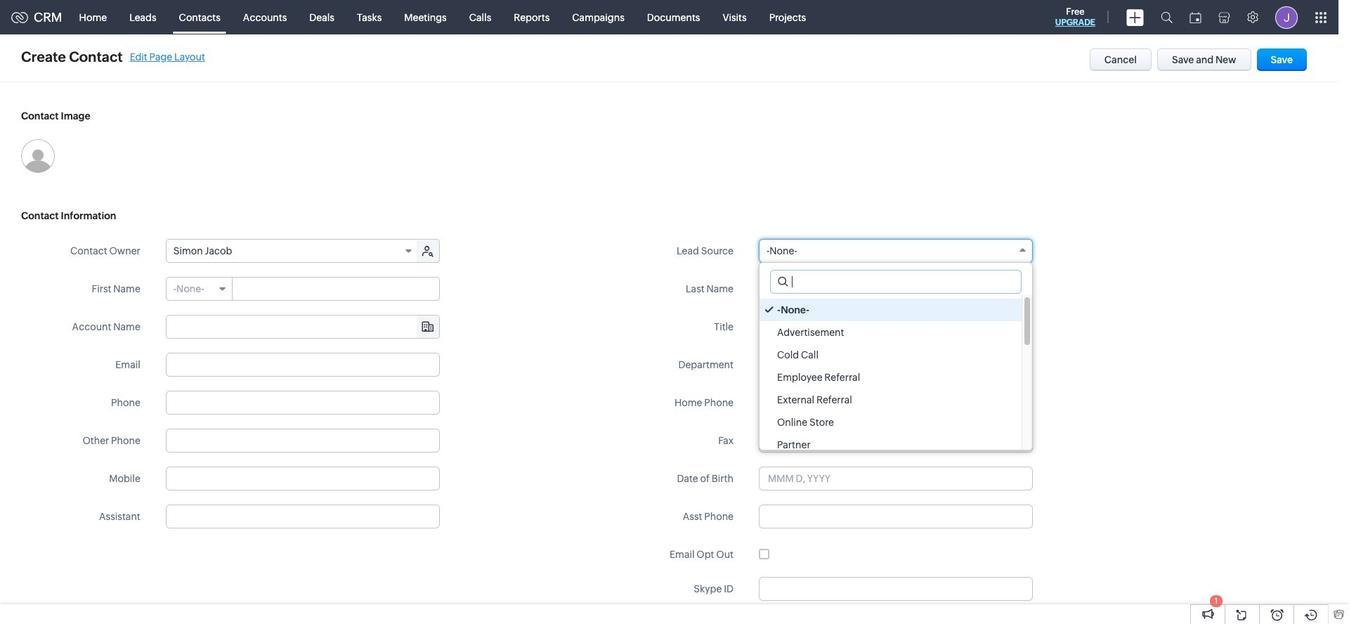 Task type: vqa. For each thing, say whether or not it's contained in the screenshot.
seventh option from the bottom of the page
yes



Task type: describe. For each thing, give the bounding box(es) containing it.
4 option from the top
[[760, 366, 1022, 389]]

logo image
[[11, 12, 28, 23]]

2 option from the top
[[760, 321, 1022, 344]]

7 option from the top
[[760, 434, 1022, 456]]

search image
[[1161, 11, 1173, 23]]

create menu element
[[1118, 0, 1153, 34]]



Task type: locate. For each thing, give the bounding box(es) containing it.
list box
[[760, 295, 1033, 456]]

option
[[760, 299, 1022, 321], [760, 321, 1022, 344], [760, 344, 1022, 366], [760, 366, 1022, 389], [760, 389, 1022, 411], [760, 411, 1022, 434], [760, 434, 1022, 456]]

MMM D, YYYY text field
[[759, 467, 1033, 491]]

1 option from the top
[[760, 299, 1022, 321]]

3 option from the top
[[760, 344, 1022, 366]]

None text field
[[771, 271, 1021, 293], [759, 277, 1033, 301], [233, 278, 439, 300], [759, 315, 1033, 339], [166, 316, 439, 338], [166, 353, 440, 377], [166, 391, 440, 415], [759, 391, 1033, 415], [759, 505, 1033, 529], [771, 271, 1021, 293], [759, 277, 1033, 301], [233, 278, 439, 300], [759, 315, 1033, 339], [166, 316, 439, 338], [166, 353, 440, 377], [166, 391, 440, 415], [759, 391, 1033, 415], [759, 505, 1033, 529]]

5 option from the top
[[760, 389, 1022, 411]]

profile image
[[1276, 6, 1298, 28]]

calendar image
[[1190, 12, 1202, 23]]

None text field
[[759, 353, 1033, 377], [166, 429, 440, 453], [759, 429, 1033, 453], [166, 467, 440, 491], [166, 505, 440, 529], [759, 577, 1033, 601], [759, 353, 1033, 377], [166, 429, 440, 453], [759, 429, 1033, 453], [166, 467, 440, 491], [166, 505, 440, 529], [759, 577, 1033, 601]]

image image
[[21, 139, 55, 173]]

None field
[[759, 239, 1033, 263], [166, 240, 418, 262], [166, 278, 233, 300], [166, 316, 439, 338], [759, 239, 1033, 263], [166, 240, 418, 262], [166, 278, 233, 300], [166, 316, 439, 338]]

profile element
[[1267, 0, 1307, 34]]

search element
[[1153, 0, 1182, 34]]

create menu image
[[1127, 9, 1144, 26]]

6 option from the top
[[760, 411, 1022, 434]]



